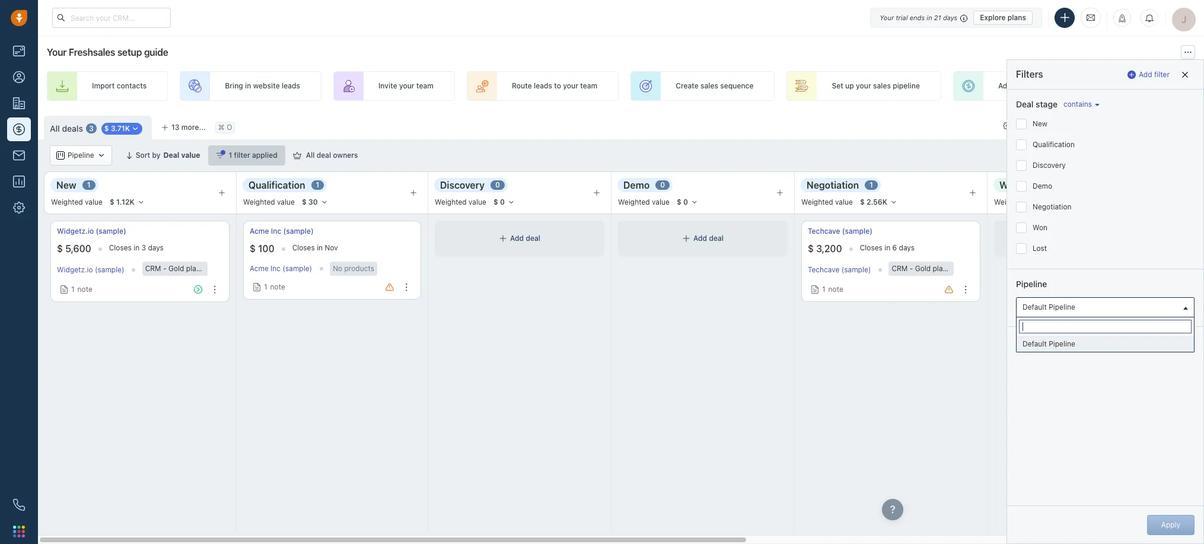Task type: vqa. For each thing, say whether or not it's contained in the screenshot.


Task type: describe. For each thing, give the bounding box(es) containing it.
weighted value for negotiation
[[802, 198, 853, 207]]

1 horizontal spatial demo
[[1033, 182, 1053, 191]]

100
[[258, 243, 275, 254]]

2.56k
[[867, 198, 888, 207]]

invite your team
[[379, 82, 434, 90]]

$ 30
[[302, 198, 318, 207]]

$ 0 button for discovery
[[488, 196, 520, 209]]

closes for 3,200
[[860, 243, 883, 252]]

$ 5,600
[[57, 243, 91, 254]]

⌘ o
[[218, 123, 232, 132]]

inc inside "link"
[[271, 227, 281, 236]]

2 techcave (sample) link from the top
[[808, 266, 872, 274]]

3 for deals
[[89, 124, 94, 133]]

all for deal
[[306, 151, 315, 160]]

weighted value for discovery
[[435, 198, 487, 207]]

1 vertical spatial deal
[[164, 151, 179, 160]]

set up your sales pipeline link
[[787, 71, 942, 101]]

in right bring
[[245, 82, 251, 90]]

value for qualification
[[277, 198, 295, 207]]

1 techcave from the top
[[808, 227, 841, 236]]

set up your sales pipeline
[[832, 82, 920, 90]]

$ for the $ 1.12k button on the top left of page
[[110, 198, 114, 207]]

phone element
[[7, 493, 31, 517]]

default for default pipeline list box
[[1023, 339, 1047, 348]]

applied
[[252, 151, 278, 160]]

$ 30 button
[[297, 196, 333, 209]]

$ 0 button for demo
[[672, 196, 704, 209]]

create sales sequence
[[676, 82, 754, 90]]

6
[[893, 243, 898, 252]]

invite
[[379, 82, 397, 90]]

$ for discovery $ 0 button
[[494, 198, 498, 207]]

no
[[333, 264, 343, 273]]

5,600
[[65, 243, 91, 254]]

filter for add
[[1155, 70, 1170, 79]]

freshworks switcher image
[[13, 526, 25, 538]]

1 horizontal spatial deal
[[1017, 99, 1034, 109]]

in for negotiation
[[885, 243, 891, 252]]

your inside set up your sales pipeline link
[[856, 82, 872, 90]]

deals
[[62, 123, 83, 133]]

$ 2.56k
[[861, 198, 888, 207]]

your inside the invite your team link
[[399, 82, 415, 90]]

weighted for qualification
[[243, 198, 275, 207]]

days for $ 3,200
[[900, 243, 915, 252]]

import
[[92, 82, 115, 90]]

container_wx8msf4aqz5i3rn1 image inside settings popup button
[[1004, 122, 1012, 130]]

value for discovery
[[469, 198, 487, 207]]

up
[[846, 82, 855, 90]]

1 up $ 30 button
[[316, 181, 320, 190]]

filters
[[1017, 69, 1044, 80]]

1 acme inc (sample) link from the top
[[250, 226, 314, 236]]

3,200
[[817, 243, 843, 254]]

$ 3.71k button
[[98, 122, 146, 135]]

weighted value inside dropdown button
[[995, 198, 1046, 207]]

owners
[[333, 151, 358, 160]]

route
[[512, 82, 532, 90]]

sequence
[[721, 82, 754, 90]]

setup
[[117, 47, 142, 58]]

value for new
[[85, 198, 103, 207]]

2 horizontal spatial days
[[944, 13, 958, 21]]

nov
[[325, 243, 338, 252]]

crm - gold plan monthly (sample) for $ 3,200
[[892, 264, 1008, 273]]

2 horizontal spatial add deal
[[999, 82, 1029, 90]]

freshsales
[[69, 47, 115, 58]]

1 horizontal spatial negotiation
[[1033, 202, 1072, 211]]

2 acme inc (sample) link from the top
[[250, 264, 312, 273]]

settings button
[[998, 116, 1050, 136]]

container_wx8msf4aqz5i3rn1 image for pipeline
[[56, 151, 65, 160]]

1 team from the left
[[417, 82, 434, 90]]

1.12k
[[116, 198, 135, 207]]

lost
[[1033, 244, 1048, 253]]

route leads to your team link
[[467, 71, 619, 101]]

⌘
[[218, 123, 225, 132]]

in left 21
[[927, 13, 933, 21]]

pipeline
[[893, 82, 920, 90]]

1 filter applied button
[[208, 145, 285, 166]]

send email image
[[1087, 13, 1096, 23]]

1 vertical spatial discovery
[[440, 180, 485, 190]]

$ 1.12k
[[110, 198, 135, 207]]

note for $ 3,200
[[829, 285, 844, 294]]

default for default pipeline dropdown button
[[1023, 303, 1047, 312]]

contacts
[[117, 82, 147, 90]]

your for your freshsales setup guide
[[47, 47, 67, 58]]

2 team from the left
[[581, 82, 598, 90]]

import contacts
[[92, 82, 147, 90]]

1 filter applied
[[229, 151, 278, 160]]

weighted for negotiation
[[802, 198, 834, 207]]

1 vertical spatial qualification
[[249, 180, 305, 190]]

$ 0 for discovery
[[494, 198, 505, 207]]

- for $ 5,600
[[163, 264, 167, 273]]

bring in website leads
[[225, 82, 300, 90]]

route leads to your team
[[512, 82, 598, 90]]

no products
[[333, 264, 375, 273]]

pipeline inside default pipeline dropdown button
[[1049, 303, 1076, 312]]

your freshsales setup guide
[[47, 47, 168, 58]]

$ 3.71k
[[104, 124, 130, 133]]

leads inside route leads to your team link
[[534, 82, 553, 90]]

Search your CRM... text field
[[52, 8, 171, 28]]

- for $ 3,200
[[910, 264, 914, 273]]

1 up $ 2.56k
[[870, 181, 874, 190]]

closes for 5,600
[[109, 243, 132, 252]]

weighted value for new
[[51, 198, 103, 207]]

weighted value for qualification
[[243, 198, 295, 207]]

container_wx8msf4aqz5i3rn1 image for 1
[[811, 286, 820, 294]]

1 down pipeline dropdown button
[[87, 181, 91, 190]]

add deal link
[[954, 71, 1050, 101]]

bring in website leads link
[[180, 71, 322, 101]]

pipeline down lost
[[1017, 279, 1048, 289]]

all deals link
[[50, 123, 83, 135]]

1 note for 3,200
[[823, 285, 844, 294]]

container_wx8msf4aqz5i3rn1 image inside $ 3.71k button
[[131, 125, 140, 133]]

weighted value for demo
[[618, 198, 670, 207]]

deal stage
[[1017, 99, 1058, 109]]

container_wx8msf4aqz5i3rn1 image inside all deal owners button
[[293, 151, 301, 160]]

1 techcave (sample) link from the top
[[808, 226, 873, 236]]

bring
[[225, 82, 243, 90]]

plans
[[1008, 13, 1027, 22]]

to
[[554, 82, 561, 90]]

by
[[152, 151, 161, 160]]

deal inside all deal owners button
[[317, 151, 331, 160]]

explore plans
[[981, 13, 1027, 22]]

weighted value button
[[994, 192, 1084, 210]]

your for your trial ends in 21 days
[[880, 13, 895, 21]]

all deals 3
[[50, 123, 94, 133]]

crm - gold plan monthly (sample) for $ 5,600
[[145, 264, 261, 273]]

$ 3,200
[[808, 243, 843, 254]]

$ 2.56k button
[[855, 196, 903, 209]]

container_wx8msf4aqz5i3rn1 image for add deal
[[499, 234, 507, 243]]

trial
[[896, 13, 908, 21]]

$ for $ 3.71k button
[[104, 124, 109, 133]]

2 widgetz.io from the top
[[57, 266, 93, 274]]

2 techcave (sample) from the top
[[808, 266, 872, 274]]

closes in nov
[[292, 243, 338, 252]]

ends
[[910, 13, 925, 21]]

website
[[253, 82, 280, 90]]

value inside dropdown button
[[1029, 198, 1046, 207]]

plan for 5,600
[[186, 264, 200, 273]]

pipeline inside default pipeline option
[[1049, 339, 1076, 348]]

$ 100
[[250, 243, 275, 254]]

0 horizontal spatial demo
[[624, 180, 650, 190]]

stage
[[1036, 99, 1058, 109]]

closes in 6 days
[[860, 243, 915, 252]]

$ 3.71k button
[[101, 123, 142, 135]]

all deal owners
[[306, 151, 358, 160]]

1 widgetz.io from the top
[[57, 227, 94, 236]]

deal inside add deal link
[[1014, 82, 1029, 90]]



Task type: locate. For each thing, give the bounding box(es) containing it.
0 horizontal spatial monthly
[[203, 264, 230, 273]]

o
[[227, 123, 232, 132]]

0 horizontal spatial won
[[1000, 180, 1020, 190]]

$ 0
[[494, 198, 505, 207], [677, 198, 688, 207]]

1 horizontal spatial qualification
[[1033, 140, 1075, 149]]

widgetz.io (sample) down 5,600
[[57, 266, 124, 274]]

1 note down 5,600
[[71, 285, 92, 294]]

guide
[[144, 47, 168, 58]]

new
[[1033, 119, 1048, 128], [56, 180, 76, 190]]

30
[[309, 198, 318, 207]]

0 vertical spatial acme inc (sample) link
[[250, 226, 314, 236]]

2 crm from the left
[[892, 264, 908, 273]]

1 - from the left
[[163, 264, 167, 273]]

your
[[399, 82, 415, 90], [563, 82, 579, 90], [856, 82, 872, 90]]

default pipeline button
[[1017, 297, 1195, 318]]

2 horizontal spatial note
[[829, 285, 844, 294]]

create sales sequence link
[[631, 71, 775, 101]]

1 horizontal spatial team
[[581, 82, 598, 90]]

3 down the $ 1.12k button on the top left of page
[[142, 243, 146, 252]]

1 horizontal spatial closes
[[292, 243, 315, 252]]

3 inside all deals 3
[[89, 124, 94, 133]]

$ 1.12k button
[[104, 196, 150, 209]]

new down pipeline dropdown button
[[56, 180, 76, 190]]

your trial ends in 21 days
[[880, 13, 958, 21]]

2 horizontal spatial 1 note
[[823, 285, 844, 294]]

deal right by
[[164, 151, 179, 160]]

2 horizontal spatial your
[[856, 82, 872, 90]]

import contacts link
[[47, 71, 168, 101]]

add deal for demo
[[694, 234, 724, 243]]

pipeline button
[[50, 145, 112, 166]]

won up weighted value dropdown button
[[1000, 180, 1020, 190]]

widgetz.io (sample) link down 5,600
[[57, 266, 124, 274]]

crm
[[145, 264, 161, 273], [892, 264, 908, 273]]

2 - from the left
[[910, 264, 914, 273]]

leads right website
[[282, 82, 300, 90]]

1 horizontal spatial crm - gold plan monthly (sample)
[[892, 264, 1008, 273]]

acme down $ 100
[[250, 264, 269, 273]]

1 vertical spatial widgetz.io (sample) link
[[57, 266, 124, 274]]

techcave down $ 3,200
[[808, 266, 840, 274]]

filter inside "button"
[[234, 151, 250, 160]]

2 horizontal spatial closes
[[860, 243, 883, 252]]

1 horizontal spatial days
[[900, 243, 915, 252]]

0 vertical spatial won
[[1000, 180, 1020, 190]]

1 horizontal spatial your
[[880, 13, 895, 21]]

$ inside popup button
[[104, 124, 109, 133]]

$ for demo's $ 0 button
[[677, 198, 682, 207]]

1 monthly from the left
[[203, 264, 230, 273]]

weighted for demo
[[618, 198, 650, 207]]

1 horizontal spatial all
[[306, 151, 315, 160]]

-
[[163, 264, 167, 273], [910, 264, 914, 273]]

your inside route leads to your team link
[[563, 82, 579, 90]]

your
[[880, 13, 895, 21], [47, 47, 67, 58]]

settings
[[1015, 121, 1044, 130]]

1 acme from the top
[[250, 227, 269, 236]]

2 weighted from the left
[[243, 198, 275, 207]]

widgetz.io (sample) link
[[57, 226, 126, 236], [57, 266, 124, 274]]

team right to
[[581, 82, 598, 90]]

techcave (sample) link
[[808, 226, 873, 236], [808, 266, 872, 274]]

1 closes from the left
[[109, 243, 132, 252]]

0 horizontal spatial add deal
[[510, 234, 541, 243]]

days for $ 5,600
[[148, 243, 164, 252]]

0 vertical spatial new
[[1033, 119, 1048, 128]]

0 vertical spatial widgetz.io
[[57, 227, 94, 236]]

default inside dropdown button
[[1023, 303, 1047, 312]]

2 monthly from the left
[[950, 264, 977, 273]]

13 more... button
[[155, 119, 212, 136]]

2 acme from the top
[[250, 264, 269, 273]]

acme inc (sample) link
[[250, 226, 314, 236], [250, 264, 312, 273]]

all left deals
[[50, 123, 60, 133]]

Search field
[[1141, 145, 1200, 166]]

1 gold from the left
[[169, 264, 184, 273]]

qualification down the settings
[[1033, 140, 1075, 149]]

1 sales from the left
[[701, 82, 719, 90]]

1 horizontal spatial plan
[[933, 264, 948, 273]]

in
[[927, 13, 933, 21], [245, 82, 251, 90], [134, 243, 140, 252], [317, 243, 323, 252], [885, 243, 891, 252]]

widgetz.io (sample) up 5,600
[[57, 227, 126, 236]]

0 vertical spatial qualification
[[1033, 140, 1075, 149]]

inc down the 100
[[271, 264, 281, 273]]

days right 21
[[944, 13, 958, 21]]

weighted for discovery
[[435, 198, 467, 207]]

3 weighted value from the left
[[435, 198, 487, 207]]

0 vertical spatial techcave
[[808, 227, 841, 236]]

1 horizontal spatial leads
[[534, 82, 553, 90]]

explore plans link
[[974, 10, 1033, 25]]

1 vertical spatial all
[[306, 151, 315, 160]]

note for $ 100
[[270, 283, 285, 291]]

closes for 100
[[292, 243, 315, 252]]

widgetz.io up $ 5,600
[[57, 227, 94, 236]]

leads inside bring in website leads link
[[282, 82, 300, 90]]

0 horizontal spatial -
[[163, 264, 167, 273]]

sales
[[701, 82, 719, 90], [874, 82, 891, 90]]

demo
[[624, 180, 650, 190], [1033, 182, 1053, 191]]

0 horizontal spatial days
[[148, 243, 164, 252]]

monthly for 5,600
[[203, 264, 230, 273]]

contains
[[1064, 100, 1093, 109]]

widgetz.io (sample)
[[57, 227, 126, 236], [57, 266, 124, 274]]

0 vertical spatial widgetz.io (sample) link
[[57, 226, 126, 236]]

1 horizontal spatial monthly
[[950, 264, 977, 273]]

0 vertical spatial negotiation
[[807, 180, 859, 190]]

container_wx8msf4aqz5i3rn1 image
[[1004, 122, 1012, 130], [131, 125, 140, 133], [216, 151, 224, 160], [293, 151, 301, 160], [683, 234, 691, 243], [253, 283, 261, 291], [60, 286, 68, 294]]

sales left pipeline at the top right
[[874, 82, 891, 90]]

1 inc from the top
[[271, 227, 281, 236]]

2 widgetz.io (sample) link from the top
[[57, 266, 124, 274]]

0 vertical spatial techcave (sample)
[[808, 227, 873, 236]]

1 vertical spatial techcave (sample)
[[808, 266, 872, 274]]

1 horizontal spatial -
[[910, 264, 914, 273]]

1 vertical spatial filter
[[234, 151, 250, 160]]

qualification
[[1033, 140, 1075, 149], [249, 180, 305, 190]]

1 vertical spatial default pipeline
[[1023, 339, 1076, 348]]

1 vertical spatial acme
[[250, 264, 269, 273]]

1 horizontal spatial won
[[1033, 223, 1048, 232]]

container_wx8msf4aqz5i3rn1 image
[[56, 151, 65, 160], [97, 151, 105, 160], [499, 234, 507, 243], [811, 286, 820, 294]]

crm for $ 3,200
[[892, 264, 908, 273]]

3 for in
[[142, 243, 146, 252]]

pipeline down deals
[[68, 151, 94, 160]]

1 widgetz.io (sample) from the top
[[57, 227, 126, 236]]

1 vertical spatial acme inc (sample) link
[[250, 264, 312, 273]]

pipeline down default pipeline dropdown button
[[1049, 339, 1076, 348]]

1 vertical spatial widgetz.io (sample)
[[57, 266, 124, 274]]

2 sales from the left
[[874, 82, 891, 90]]

0 vertical spatial deal
[[1017, 99, 1034, 109]]

1 note down the 100
[[264, 283, 285, 291]]

3 closes from the left
[[860, 243, 883, 252]]

note down 5,600
[[78, 285, 92, 294]]

0 vertical spatial default pipeline
[[1023, 303, 1076, 312]]

13
[[172, 123, 180, 132]]

default pipeline inside option
[[1023, 339, 1076, 348]]

default pipeline inside dropdown button
[[1023, 303, 1076, 312]]

6 weighted value from the left
[[995, 198, 1046, 207]]

closes left 6
[[860, 243, 883, 252]]

techcave (sample) down 3,200
[[808, 266, 872, 274]]

techcave (sample) link up 3,200
[[808, 226, 873, 236]]

0 horizontal spatial discovery
[[440, 180, 485, 190]]

0 horizontal spatial negotiation
[[807, 180, 859, 190]]

default pipeline for default pipeline dropdown button
[[1023, 303, 1076, 312]]

techcave up $ 3,200
[[808, 227, 841, 236]]

1 plan from the left
[[186, 264, 200, 273]]

0 vertical spatial techcave (sample) link
[[808, 226, 873, 236]]

add filter link
[[1128, 65, 1170, 84]]

21
[[935, 13, 942, 21]]

2 $ 0 button from the left
[[672, 196, 704, 209]]

1 horizontal spatial 1 note
[[264, 283, 285, 291]]

widgetz.io (sample) link up 5,600
[[57, 226, 126, 236]]

5 weighted value from the left
[[802, 198, 853, 207]]

qualification down the applied
[[249, 180, 305, 190]]

4 weighted from the left
[[618, 198, 650, 207]]

2 your from the left
[[563, 82, 579, 90]]

in left 6
[[885, 243, 891, 252]]

$ 0 for demo
[[677, 198, 688, 207]]

1 down $ 5,600
[[71, 285, 75, 294]]

0 horizontal spatial your
[[47, 47, 67, 58]]

acme inc (sample) up the 100
[[250, 227, 314, 236]]

- down closes in 3 days
[[163, 264, 167, 273]]

1 horizontal spatial note
[[270, 283, 285, 291]]

0 vertical spatial discovery
[[1033, 161, 1066, 170]]

gold
[[169, 264, 184, 273], [916, 264, 931, 273]]

0 horizontal spatial new
[[56, 180, 76, 190]]

3 your from the left
[[856, 82, 872, 90]]

0 horizontal spatial gold
[[169, 264, 184, 273]]

0 horizontal spatial 3
[[89, 124, 94, 133]]

0 horizontal spatial $ 0
[[494, 198, 505, 207]]

plan for 3,200
[[933, 264, 948, 273]]

1 horizontal spatial sales
[[874, 82, 891, 90]]

monthly
[[203, 264, 230, 273], [950, 264, 977, 273]]

2 default from the top
[[1023, 339, 1047, 348]]

products
[[345, 264, 375, 273]]

in left nov
[[317, 243, 323, 252]]

monthly for 3,200
[[950, 264, 977, 273]]

1 vertical spatial your
[[47, 47, 67, 58]]

more...
[[182, 123, 206, 132]]

all deal owners button
[[285, 145, 366, 166]]

0 horizontal spatial crm - gold plan monthly (sample)
[[145, 264, 261, 273]]

default pipeline option
[[1017, 336, 1195, 352]]

note
[[270, 283, 285, 291], [78, 285, 92, 294], [829, 285, 844, 294]]

0 vertical spatial 3
[[89, 124, 94, 133]]

1 default from the top
[[1023, 303, 1047, 312]]

$
[[104, 124, 109, 133], [110, 198, 114, 207], [302, 198, 307, 207], [494, 198, 498, 207], [677, 198, 682, 207], [861, 198, 865, 207], [57, 243, 63, 254], [250, 243, 256, 254], [808, 243, 814, 254]]

sort by deal value
[[136, 151, 200, 160]]

create
[[676, 82, 699, 90]]

days down the $ 1.12k button on the top left of page
[[148, 243, 164, 252]]

deal up the settings
[[1017, 99, 1034, 109]]

your right 'up'
[[856, 82, 872, 90]]

won
[[1000, 180, 1020, 190], [1033, 223, 1048, 232]]

2 closes from the left
[[292, 243, 315, 252]]

2 $ 0 from the left
[[677, 198, 688, 207]]

negotiation up $ 2.56k button
[[807, 180, 859, 190]]

add deal for discovery
[[510, 234, 541, 243]]

1 horizontal spatial $ 0 button
[[672, 196, 704, 209]]

acme up $ 100
[[250, 227, 269, 236]]

1
[[229, 151, 232, 160], [87, 181, 91, 190], [316, 181, 320, 190], [870, 181, 874, 190], [264, 283, 267, 291], [71, 285, 75, 294], [823, 285, 826, 294]]

won up lost
[[1033, 223, 1048, 232]]

1 vertical spatial techcave (sample) link
[[808, 266, 872, 274]]

0 horizontal spatial filter
[[234, 151, 250, 160]]

1 down $ 3,200
[[823, 285, 826, 294]]

deal
[[1014, 82, 1029, 90], [317, 151, 331, 160], [526, 234, 541, 243], [709, 234, 724, 243]]

acme inc (sample) link up the 100
[[250, 226, 314, 236]]

container_wx8msf4aqz5i3rn1 image inside 1 filter applied "button"
[[216, 151, 224, 160]]

sort
[[136, 151, 150, 160]]

all inside button
[[306, 151, 315, 160]]

gold for $ 3,200
[[916, 264, 931, 273]]

1 vertical spatial new
[[56, 180, 76, 190]]

1 crm - gold plan monthly (sample) from the left
[[145, 264, 261, 273]]

0 vertical spatial inc
[[271, 227, 281, 236]]

phone image
[[13, 499, 25, 511]]

note down the 100
[[270, 283, 285, 291]]

default pipeline
[[1023, 303, 1076, 312], [1023, 339, 1076, 348]]

0 vertical spatial acme inc (sample)
[[250, 227, 314, 236]]

0 horizontal spatial closes
[[109, 243, 132, 252]]

1 vertical spatial 3
[[142, 243, 146, 252]]

your right to
[[563, 82, 579, 90]]

value for negotiation
[[836, 198, 853, 207]]

value for demo
[[652, 198, 670, 207]]

0 horizontal spatial 1 note
[[71, 285, 92, 294]]

your right invite
[[399, 82, 415, 90]]

in down the $ 1.12k button on the top left of page
[[134, 243, 140, 252]]

0 vertical spatial all
[[50, 123, 60, 133]]

1 your from the left
[[399, 82, 415, 90]]

$ 0 button
[[488, 196, 520, 209], [672, 196, 704, 209]]

1 acme inc (sample) from the top
[[250, 227, 314, 236]]

pipeline inside pipeline dropdown button
[[68, 151, 94, 160]]

weighted value
[[51, 198, 103, 207], [243, 198, 295, 207], [435, 198, 487, 207], [618, 198, 670, 207], [802, 198, 853, 207], [995, 198, 1046, 207]]

leads left to
[[534, 82, 553, 90]]

2 weighted value from the left
[[243, 198, 295, 207]]

crm for $ 5,600
[[145, 264, 161, 273]]

note down 3,200
[[829, 285, 844, 294]]

pipeline up default pipeline list box
[[1049, 303, 1076, 312]]

widgetz.io down $ 5,600
[[57, 266, 93, 274]]

your left trial
[[880, 13, 895, 21]]

2 default pipeline from the top
[[1023, 339, 1076, 348]]

0 horizontal spatial crm
[[145, 264, 161, 273]]

3 weighted from the left
[[435, 198, 467, 207]]

all left owners
[[306, 151, 315, 160]]

1 horizontal spatial crm
[[892, 264, 908, 273]]

in for qualification
[[317, 243, 323, 252]]

techcave (sample) link down 3,200
[[808, 266, 872, 274]]

weighted inside dropdown button
[[995, 198, 1027, 207]]

0 vertical spatial acme
[[250, 227, 269, 236]]

filter for 1
[[234, 151, 250, 160]]

1 vertical spatial inc
[[271, 264, 281, 273]]

acme inc (sample)
[[250, 227, 314, 236], [250, 264, 312, 273]]

acme
[[250, 227, 269, 236], [250, 264, 269, 273]]

2 acme inc (sample) from the top
[[250, 264, 312, 273]]

new down deal stage
[[1033, 119, 1048, 128]]

1 leads from the left
[[282, 82, 300, 90]]

your left freshsales
[[47, 47, 67, 58]]

discovery
[[1033, 161, 1066, 170], [440, 180, 485, 190]]

closes left nov
[[292, 243, 315, 252]]

1 vertical spatial acme inc (sample)
[[250, 264, 312, 273]]

add
[[1140, 70, 1153, 79], [999, 82, 1013, 90], [510, 234, 524, 243], [694, 234, 708, 243]]

negotiation up lost
[[1033, 202, 1072, 211]]

filter
[[1155, 70, 1170, 79], [234, 151, 250, 160]]

- down closes in 6 days
[[910, 264, 914, 273]]

$ inside button
[[110, 198, 114, 207]]

pipeline
[[68, 151, 94, 160], [1017, 279, 1048, 289], [1049, 303, 1076, 312], [1049, 339, 1076, 348]]

0 horizontal spatial leads
[[282, 82, 300, 90]]

1 down the 100
[[264, 283, 267, 291]]

1 vertical spatial negotiation
[[1033, 202, 1072, 211]]

note for $ 5,600
[[78, 285, 92, 294]]

acme inc (sample) down the 100
[[250, 264, 312, 273]]

6 weighted from the left
[[995, 198, 1027, 207]]

5 weighted from the left
[[802, 198, 834, 207]]

closes
[[109, 243, 132, 252], [292, 243, 315, 252], [860, 243, 883, 252]]

2 leads from the left
[[534, 82, 553, 90]]

inc
[[271, 227, 281, 236], [271, 264, 281, 273]]

1 vertical spatial won
[[1033, 223, 1048, 232]]

1 inside "button"
[[229, 151, 232, 160]]

1 vertical spatial default
[[1023, 339, 1047, 348]]

closes right 5,600
[[109, 243, 132, 252]]

1 note for 5,600
[[71, 285, 92, 294]]

1 $ 0 from the left
[[494, 198, 505, 207]]

default inside option
[[1023, 339, 1047, 348]]

1 horizontal spatial new
[[1033, 119, 1048, 128]]

team right invite
[[417, 82, 434, 90]]

days right 6
[[900, 243, 915, 252]]

default
[[1023, 303, 1047, 312], [1023, 339, 1047, 348]]

0 vertical spatial filter
[[1155, 70, 1170, 79]]

2 widgetz.io (sample) from the top
[[57, 266, 124, 274]]

explore
[[981, 13, 1006, 22]]

1 vertical spatial widgetz.io
[[57, 266, 93, 274]]

gold for $ 5,600
[[169, 264, 184, 273]]

crm down closes in 3 days
[[145, 264, 161, 273]]

0 vertical spatial widgetz.io (sample)
[[57, 227, 126, 236]]

default pipeline list box
[[1017, 336, 1195, 352]]

1 down "o"
[[229, 151, 232, 160]]

inc up the 100
[[271, 227, 281, 236]]

1 horizontal spatial add deal
[[694, 234, 724, 243]]

acme inc (sample) link down the 100
[[250, 264, 312, 273]]

1 $ 0 button from the left
[[488, 196, 520, 209]]

1 vertical spatial techcave
[[808, 266, 840, 274]]

2 techcave from the top
[[808, 266, 840, 274]]

set
[[832, 82, 844, 90]]

0 horizontal spatial $ 0 button
[[488, 196, 520, 209]]

4 weighted value from the left
[[618, 198, 670, 207]]

$ for $ 2.56k button
[[861, 198, 865, 207]]

crm down 6
[[892, 264, 908, 273]]

1 widgetz.io (sample) link from the top
[[57, 226, 126, 236]]

1 default pipeline from the top
[[1023, 303, 1076, 312]]

2 gold from the left
[[916, 264, 931, 273]]

1 weighted value from the left
[[51, 198, 103, 207]]

days
[[944, 13, 958, 21], [148, 243, 164, 252], [900, 243, 915, 252]]

13 more...
[[172, 123, 206, 132]]

1 horizontal spatial 3
[[142, 243, 146, 252]]

default pipeline for default pipeline list box
[[1023, 339, 1076, 348]]

1 weighted from the left
[[51, 198, 83, 207]]

in for new
[[134, 243, 140, 252]]

3.71k
[[111, 124, 130, 133]]

0 horizontal spatial plan
[[186, 264, 200, 273]]

1 techcave (sample) from the top
[[808, 227, 873, 236]]

0 horizontal spatial sales
[[701, 82, 719, 90]]

1 crm from the left
[[145, 264, 161, 273]]

1 horizontal spatial filter
[[1155, 70, 1170, 79]]

2 crm - gold plan monthly (sample) from the left
[[892, 264, 1008, 273]]

all for deals
[[50, 123, 60, 133]]

invite your team link
[[334, 71, 455, 101]]

0 horizontal spatial team
[[417, 82, 434, 90]]

1 note down 3,200
[[823, 285, 844, 294]]

add filter
[[1140, 70, 1170, 79]]

$ for $ 30 button
[[302, 198, 307, 207]]

3 right deals
[[89, 124, 94, 133]]

contains button
[[1061, 99, 1101, 110]]

sales right create
[[701, 82, 719, 90]]

1 note for 100
[[264, 283, 285, 291]]

1 note
[[264, 283, 285, 291], [71, 285, 92, 294], [823, 285, 844, 294]]

0 vertical spatial your
[[880, 13, 895, 21]]

weighted for new
[[51, 198, 83, 207]]

techcave (sample) up 3,200
[[808, 227, 873, 236]]

0 horizontal spatial deal
[[164, 151, 179, 160]]

2 plan from the left
[[933, 264, 948, 273]]

1 horizontal spatial discovery
[[1033, 161, 1066, 170]]

2 inc from the top
[[271, 264, 281, 273]]

1 horizontal spatial your
[[563, 82, 579, 90]]

0 horizontal spatial your
[[399, 82, 415, 90]]

None search field
[[1020, 320, 1192, 334]]

0 horizontal spatial note
[[78, 285, 92, 294]]

closes in 3 days
[[109, 243, 164, 252]]

0 vertical spatial default
[[1023, 303, 1047, 312]]



